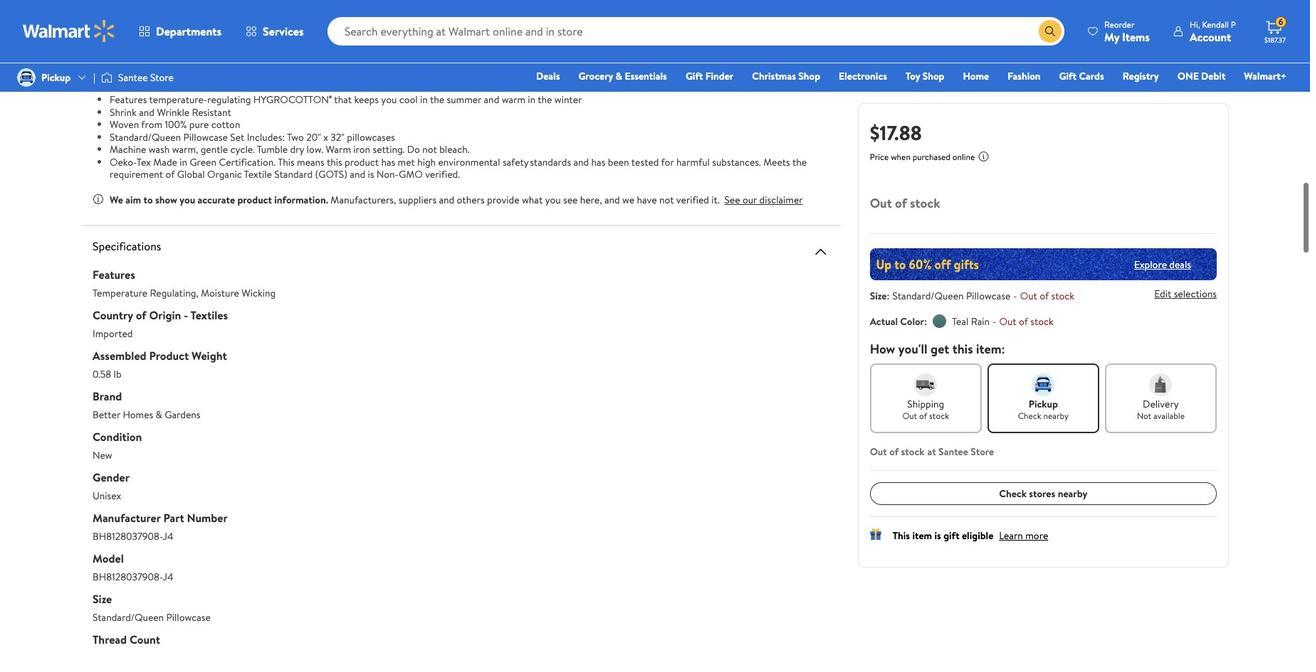 Task type: locate. For each thing, give the bounding box(es) containing it.
32"
[[331, 130, 345, 144]]

shop for christmas shop
[[799, 69, 820, 83]]

1 vertical spatial size
[[93, 591, 112, 607]]

1 vertical spatial pickup
[[1029, 397, 1058, 412]]

1 horizontal spatial warm
[[502, 93, 526, 107]]

1 horizontal spatial is
[[452, 38, 459, 52]]

is inside features temperature-regulating hygrocotton® that keeps you cool in the summer and warm in the winter shrink and wrinkle resistant woven from 100% pure cotton standard/queen pillowcase set includes: two 20" x 32" pillowcases machine wash warm, gentle cycle. tumble dry low. warm iron setting. do not bleach. oeko-tex made in green certification. this means this product has met high environmental safety standards and has been tested for harmful substances. meets the requirement of global organic textile standard (gots) and is non-gmo verified.
[[368, 167, 374, 182]]

better down brand
[[93, 408, 120, 422]]

0 vertical spatial keeps
[[113, 53, 138, 67]]

the left winter
[[538, 93, 552, 107]]

Search search field
[[327, 17, 1065, 46]]

0 horizontal spatial :
[[887, 289, 890, 303]]

you right show
[[180, 193, 195, 207]]

also
[[719, 53, 736, 67]]

reorder
[[1105, 18, 1135, 30]]

home down details
[[141, 38, 167, 52]]

nearby for pickup check nearby
[[1044, 410, 1069, 422]]

regulating inside features temperature-regulating hygrocotton® that keeps you cool in the summer and warm in the winter shrink and wrinkle resistant woven from 100% pure cotton standard/queen pillowcase set includes: two 20" x 32" pillowcases machine wash warm, gentle cycle. tumble dry low. warm iron setting. do not bleach. oeko-tex made in green certification. this means this product has met high environmental safety standards and has been tested for harmful substances. meets the requirement of global organic textile standard (gots) and is non-gmo verified.
[[207, 93, 251, 107]]

is left the non-
[[368, 167, 374, 182]]

textile
[[244, 167, 272, 182]]

1 bh8128037908- from the top
[[93, 529, 163, 544]]

features temperature regulating, moisture wicking country of origin - textiles imported assembled product weight 0.58 lb brand better homes & gardens condition new gender unisex manufacturer part number bh8128037908-j4 model bh8128037908-j4 size standard/queen pillowcase thread count
[[93, 267, 276, 648]]

1 horizontal spatial sheet
[[564, 38, 588, 52]]

features inside the features temperature regulating, moisture wicking country of origin - textiles imported assembled product weight 0.58 lb brand better homes & gardens condition new gender unisex manufacturer part number bh8128037908-j4 model bh8128037908-j4 size standard/queen pillowcase thread count
[[93, 267, 135, 282]]

0 horizontal spatial this
[[278, 155, 295, 169]]

1 horizontal spatial cool
[[399, 93, 418, 107]]

1 vertical spatial home
[[963, 69, 989, 83]]

0 vertical spatial better
[[111, 38, 138, 52]]

in down resists
[[420, 93, 428, 107]]

organic
[[207, 167, 242, 182]]

features inside features temperature-regulating hygrocotton® that keeps you cool in the summer and warm in the winter shrink and wrinkle resistant woven from 100% pure cotton standard/queen pillowcase set includes: two 20" x 32" pillowcases machine wash warm, gentle cycle. tumble dry low. warm iron setting. do not bleach. oeko-tex made in green certification. this means this product has met high environmental safety standards and has been tested for harmful substances. meets the requirement of global organic textile standard (gots) and is non-gmo verified.
[[110, 93, 147, 107]]

condition
[[93, 429, 142, 445]]

and up each
[[243, 53, 259, 67]]

better down product details
[[111, 38, 138, 52]]

0 horizontal spatial sheet
[[516, 53, 540, 67]]

nearby inside button
[[1058, 487, 1088, 501]]

0 horizontal spatial not
[[422, 142, 437, 157]]

1 vertical spatial product
[[237, 193, 272, 207]]

0 vertical spatial regulating
[[701, 38, 745, 52]]

manufacturer
[[93, 510, 161, 526]]

size down model
[[93, 591, 112, 607]]

2 has from the left
[[591, 155, 606, 169]]

and up 'temperature-'
[[167, 68, 183, 82]]

this
[[327, 155, 342, 169], [953, 340, 973, 358]]

1 horizontal spatial pickup
[[1029, 397, 1058, 412]]

- up - out of stock
[[1014, 289, 1017, 303]]

check left stores
[[999, 487, 1027, 501]]

this inside features temperature-regulating hygrocotton® that keeps you cool in the summer and warm in the winter shrink and wrinkle resistant woven from 100% pure cotton standard/queen pillowcase set includes: two 20" x 32" pillowcases machine wash warm, gentle cycle. tumble dry low. warm iron setting. do not bleach. oeko-tex made in green certification. this means this product has met high environmental safety standards and has been tested for harmful substances. meets the requirement of global organic textile standard (gots) and is non-gmo verified.
[[278, 155, 295, 169]]

explore deals
[[1134, 257, 1191, 272]]

2 hygrocotton from the left
[[748, 38, 823, 52]]

check down intent image for pickup
[[1018, 410, 1042, 422]]

0 vertical spatial cool
[[158, 53, 177, 67]]

1 vertical spatial bh8128037908-
[[93, 570, 163, 584]]

1 vertical spatial product
[[149, 348, 189, 364]]

0 vertical spatial nearby
[[1044, 410, 1069, 422]]

1 vertical spatial gardens
[[165, 408, 200, 422]]

nearby down intent image for pickup
[[1044, 410, 1069, 422]]

& right "homes"
[[156, 408, 162, 422]]

0 vertical spatial this
[[520, 38, 537, 52]]

hygrocotton
[[311, 38, 386, 52], [748, 38, 823, 52]]

features up 'woven' on the left of the page
[[110, 93, 147, 107]]

-
[[1014, 289, 1017, 303], [184, 307, 188, 323], [993, 315, 997, 329]]

1 vertical spatial cool
[[399, 93, 418, 107]]

0 vertical spatial features
[[110, 93, 147, 107]]

store up 'temperature-'
[[150, 70, 174, 85]]

cool
[[158, 53, 177, 67], [399, 93, 418, 107]]

1 horizontal spatial 100%
[[461, 38, 484, 52]]

0 vertical spatial &
[[616, 69, 622, 83]]

santee right free
[[118, 70, 148, 85]]

: up actual
[[887, 289, 890, 303]]

1 vertical spatial sheet
[[516, 53, 540, 67]]

1 vertical spatial :
[[924, 315, 927, 329]]

hi,
[[1190, 18, 1200, 30]]

1 horizontal spatial this
[[953, 340, 973, 358]]

bh8128037908-
[[93, 529, 163, 544], [93, 570, 163, 584]]

nearby right stores
[[1058, 487, 1088, 501]]

2 bh8128037908- from the top
[[93, 570, 163, 584]]

of left origin
[[136, 307, 146, 323]]

cool inside features temperature-regulating hygrocotton® that keeps you cool in the summer and warm in the winter shrink and wrinkle resistant woven from 100% pure cotton standard/queen pillowcase set includes: two 20" x 32" pillowcases machine wash warm, gentle cycle. tumble dry low. warm iron setting. do not bleach. oeko-tex made in green certification. this means this product has met high environmental safety standards and has been tested for harmful substances. meets the requirement of global organic textile standard (gots) and is non-gmo verified.
[[399, 93, 418, 107]]

cool down pillowcases.
[[399, 93, 418, 107]]

- inside the features temperature regulating, moisture wicking country of origin - textiles imported assembled product weight 0.58 lb brand better homes & gardens condition new gender unisex manufacturer part number bh8128037908-j4 model bh8128037908-j4 size standard/queen pillowcase thread count
[[184, 307, 188, 323]]

actual color :
[[870, 315, 927, 329]]

0 vertical spatial santee
[[118, 70, 148, 85]]

1 j4 from the top
[[163, 529, 174, 544]]

: up how you'll get this item:
[[924, 315, 927, 329]]

100% left pure
[[165, 118, 187, 132]]

warm down your
[[502, 93, 526, 107]]

0 vertical spatial product
[[93, 7, 132, 23]]

in up the durability.
[[179, 53, 187, 67]]

1 horizontal spatial has
[[591, 155, 606, 169]]

reorder my items
[[1105, 18, 1150, 45]]

1 has from the left
[[381, 155, 395, 169]]

2 gift from the left
[[1059, 69, 1077, 83]]

2 vertical spatial this
[[893, 529, 910, 543]]

0 horizontal spatial hygrocotton
[[311, 38, 386, 52]]

0 vertical spatial product
[[345, 155, 379, 169]]

0 vertical spatial bh8128037908-
[[93, 529, 163, 544]]

one
[[1178, 69, 1199, 83]]

1 vertical spatial store
[[971, 445, 994, 459]]

standard/queen up 'color'
[[893, 289, 964, 303]]

item
[[913, 529, 932, 543]]

product inside features temperature-regulating hygrocotton® that keeps you cool in the summer and warm in the winter shrink and wrinkle resistant woven from 100% pure cotton standard/queen pillowcase set includes: two 20" x 32" pillowcases machine wash warm, gentle cycle. tumble dry low. warm iron setting. do not bleach. oeko-tex made in green certification. this means this product has met high environmental safety standards and has been tested for harmful substances. meets the requirement of global organic textile standard (gots) and is non-gmo verified.
[[345, 155, 379, 169]]

1 horizontal spatial count
[[281, 38, 308, 52]]

santee right at at the bottom right of page
[[939, 445, 968, 459]]

cool up santee store
[[158, 53, 177, 67]]

 image
[[17, 68, 36, 87]]

cotton.
[[486, 38, 517, 52]]

0 horizontal spatial 100%
[[165, 118, 187, 132]]

stock
[[910, 194, 940, 212], [1051, 289, 1075, 303], [1031, 315, 1054, 329], [929, 410, 949, 422], [901, 445, 925, 459]]

nearby inside pickup check nearby
[[1044, 410, 1069, 422]]

gift left cards
[[1059, 69, 1077, 83]]

standard/queen up thread
[[93, 611, 164, 625]]

1 horizontal spatial home
[[963, 69, 989, 83]]

1 vertical spatial this
[[953, 340, 973, 358]]

home inside home link
[[963, 69, 989, 83]]

set up new
[[590, 38, 603, 52]]

0 horizontal spatial set
[[230, 130, 244, 144]]

size up actual
[[870, 289, 887, 303]]

bh8128037908- down model
[[93, 570, 163, 584]]

information.
[[274, 193, 328, 207]]

show
[[155, 193, 177, 207]]

this right low. at top
[[327, 155, 342, 169]]

1 horizontal spatial santee
[[939, 445, 968, 459]]

edit selections
[[1155, 287, 1217, 301]]

regulating up cotton
[[207, 93, 251, 107]]

toy
[[906, 69, 920, 83]]

of left global on the top left of the page
[[166, 167, 175, 182]]

product down textile
[[237, 193, 272, 207]]

hygrocotton up wrinkle-
[[748, 38, 823, 52]]

1 horizontal spatial this
[[520, 38, 537, 52]]

price
[[870, 151, 889, 163]]

1 hygrocotton from the left
[[311, 38, 386, 52]]

has left been
[[591, 155, 606, 169]]

1 horizontal spatial shop
[[923, 69, 945, 83]]

of left 2
[[331, 68, 340, 82]]

- right origin
[[184, 307, 188, 323]]

1 horizontal spatial :
[[924, 315, 927, 329]]

0 horizontal spatial keeps
[[113, 53, 138, 67]]

aim
[[126, 193, 141, 207]]

tested
[[632, 155, 659, 169]]

of
[[331, 68, 340, 82], [166, 167, 175, 182], [895, 194, 907, 212], [1040, 289, 1049, 303], [136, 307, 146, 323], [1019, 315, 1028, 329], [919, 410, 927, 422], [890, 445, 899, 459]]

1 horizontal spatial summer
[[447, 93, 482, 107]]

others
[[457, 193, 485, 207]]

shop down wrinkle-
[[799, 69, 820, 83]]

1 vertical spatial is
[[368, 167, 374, 182]]

store right at at the bottom right of page
[[971, 445, 994, 459]]

we aim to show you accurate product information. manufacturers, suppliers and others provide what you see here, and we have not verified it. see our disclaimer
[[110, 193, 803, 207]]

you inside features temperature-regulating hygrocotton® that keeps you cool in the summer and warm in the winter shrink and wrinkle resistant woven from 100% pure cotton standard/queen pillowcase set includes: two 20" x 32" pillowcases machine wash warm, gentle cycle. tumble dry low. warm iron setting. do not bleach. oeko-tex made in green certification. this means this product has met high environmental safety standards and has been tested for harmful substances. meets the requirement of global organic textile standard (gots) and is non-gmo verified.
[[381, 93, 397, 107]]

after
[[602, 53, 624, 67]]

0 horizontal spatial warm
[[262, 53, 286, 67]]

keeps down pillowcases.
[[354, 93, 379, 107]]

1 horizontal spatial keeps
[[354, 93, 379, 107]]

1 gift from the left
[[686, 69, 703, 83]]

of down intent image for shipping
[[919, 410, 927, 422]]

regulating up also at the right top
[[701, 38, 745, 52]]

$187.37
[[1265, 35, 1286, 45]]

1 vertical spatial check
[[999, 487, 1027, 501]]

pillowcase inside 'the better home and gardens 400-thread-count hygrocotton pillowcase set is 100% cotton. this adult sheet set features temperature regulating hygrocotton that keeps you cool in the summer and warm in the winter. the construction resists pilling so your sheet set looks new after repeated washes and also provides wrinkle- free smoothness and durability. each set includes a set of 2 pillowcases.'
[[388, 38, 433, 52]]

intent image for delivery image
[[1150, 374, 1172, 397]]

pickup left |
[[41, 70, 71, 85]]

the better home and gardens 400-thread-count hygrocotton pillowcase set is 100% cotton. this adult sheet set features temperature regulating hygrocotton that keeps you cool in the summer and warm in the winter. the construction resists pilling so your sheet set looks new after repeated washes and also provides wrinkle- free smoothness and durability. each set includes a set of 2 pillowcases.
[[93, 38, 823, 82]]

you down pillowcases.
[[381, 93, 397, 107]]

count
[[281, 38, 308, 52], [130, 632, 160, 648]]

unisex
[[93, 489, 121, 503]]

1 vertical spatial not
[[659, 193, 674, 207]]

warm down "thread-" at top left
[[262, 53, 286, 67]]

explore deals link
[[1129, 252, 1197, 277]]

this left the means at the top left of the page
[[278, 155, 295, 169]]

environmental
[[438, 155, 500, 169]]

2 shop from the left
[[923, 69, 945, 83]]

product inside the features temperature regulating, moisture wicking country of origin - textiles imported assembled product weight 0.58 lb brand better homes & gardens condition new gender unisex manufacturer part number bh8128037908-j4 model bh8128037908-j4 size standard/queen pillowcase thread count
[[149, 348, 189, 364]]

that down 2
[[334, 93, 352, 107]]

and up gift finder
[[701, 53, 717, 67]]

2 horizontal spatial this
[[893, 529, 910, 543]]

0 vertical spatial size
[[870, 289, 887, 303]]

$17.88
[[870, 119, 922, 147]]

product left weight
[[149, 348, 189, 364]]

rain
[[971, 315, 990, 329]]

price when purchased online
[[870, 151, 975, 163]]

home left fashion
[[963, 69, 989, 83]]

0 horizontal spatial size
[[93, 591, 112, 607]]

0 horizontal spatial home
[[141, 38, 167, 52]]

washes
[[668, 53, 698, 67]]

has left met
[[381, 155, 395, 169]]

1 vertical spatial 100%
[[165, 118, 187, 132]]

2 horizontal spatial is
[[935, 529, 941, 543]]

that up free
[[93, 53, 111, 67]]

0 horizontal spatial this
[[327, 155, 342, 169]]

gardens right "homes"
[[165, 408, 200, 422]]

resistant
[[192, 105, 231, 119]]

0 vertical spatial not
[[422, 142, 437, 157]]

that inside features temperature-regulating hygrocotton® that keeps you cool in the summer and warm in the winter shrink and wrinkle resistant woven from 100% pure cotton standard/queen pillowcase set includes: two 20" x 32" pillowcases machine wash warm, gentle cycle. tumble dry low. warm iron setting. do not bleach. oeko-tex made in green certification. this means this product has met high environmental safety standards and has been tested for harmful substances. meets the requirement of global organic textile standard (gots) and is non-gmo verified.
[[334, 93, 352, 107]]

not right do
[[422, 142, 437, 157]]

size inside the features temperature regulating, moisture wicking country of origin - textiles imported assembled product weight 0.58 lb brand better homes & gardens condition new gender unisex manufacturer part number bh8128037908-j4 model bh8128037908-j4 size standard/queen pillowcase thread count
[[93, 591, 112, 607]]

details
[[135, 7, 167, 23]]

of inside 'the better home and gardens 400-thread-count hygrocotton pillowcase set is 100% cotton. this adult sheet set features temperature regulating hygrocotton that keeps you cool in the summer and warm in the winter. the construction resists pilling so your sheet set looks new after repeated washes and also provides wrinkle- free smoothness and durability. each set includes a set of 2 pillowcases.'
[[331, 68, 340, 82]]

1 vertical spatial warm
[[502, 93, 526, 107]]

pure
[[189, 118, 209, 132]]

this left item
[[893, 529, 910, 543]]

0 horizontal spatial has
[[381, 155, 395, 169]]

stock inside shipping out of stock
[[929, 410, 949, 422]]

0 horizontal spatial cool
[[158, 53, 177, 67]]

the up 2
[[347, 53, 363, 67]]

1 horizontal spatial set
[[435, 38, 450, 52]]

shop right toy
[[923, 69, 945, 83]]

pickup down intent image for pickup
[[1029, 397, 1058, 412]]

is
[[452, 38, 459, 52], [368, 167, 374, 182], [935, 529, 941, 543]]

imported
[[93, 327, 133, 341]]

2
[[342, 68, 348, 82]]

departments
[[156, 24, 222, 39]]

thread-
[[248, 38, 281, 52]]

0 vertical spatial :
[[887, 289, 890, 303]]

0 horizontal spatial count
[[130, 632, 160, 648]]

temperature
[[93, 286, 148, 300]]

registry
[[1123, 69, 1159, 83]]

0 horizontal spatial summer
[[206, 53, 241, 67]]

0 vertical spatial the
[[93, 38, 108, 52]]

pickup inside pickup check nearby
[[1029, 397, 1058, 412]]

1 vertical spatial that
[[334, 93, 352, 107]]

1 vertical spatial set
[[230, 130, 244, 144]]

walmart image
[[23, 20, 115, 43]]

teal
[[952, 315, 969, 329]]

kendall
[[1202, 18, 1229, 30]]

warm inside features temperature-regulating hygrocotton® that keeps you cool in the summer and warm in the winter shrink and wrinkle resistant woven from 100% pure cotton standard/queen pillowcase set includes: two 20" x 32" pillowcases machine wash warm, gentle cycle. tumble dry low. warm iron setting. do not bleach. oeko-tex made in green certification. this means this product has met high environmental safety standards and has been tested for harmful substances. meets the requirement of global organic textile standard (gots) and is non-gmo verified.
[[502, 93, 526, 107]]

gift for gift cards
[[1059, 69, 1077, 83]]

0 horizontal spatial the
[[93, 38, 108, 52]]

product details
[[93, 7, 167, 23]]

out down intent image for shipping
[[903, 410, 917, 422]]

machine
[[110, 142, 146, 157]]

 image
[[101, 71, 113, 85]]

1 horizontal spatial product
[[345, 155, 379, 169]]

1 vertical spatial keeps
[[354, 93, 379, 107]]

actual
[[870, 315, 898, 329]]

product left details
[[93, 7, 132, 23]]

you up the smoothness
[[140, 53, 156, 67]]

wash
[[149, 142, 170, 157]]

from
[[141, 118, 163, 132]]

summer down 400-
[[206, 53, 241, 67]]

gardens
[[188, 38, 224, 52], [165, 408, 200, 422]]

so
[[482, 53, 492, 67]]

1 vertical spatial summer
[[447, 93, 482, 107]]

of inside the features temperature regulating, moisture wicking country of origin - textiles imported assembled product weight 0.58 lb brand better homes & gardens condition new gender unisex manufacturer part number bh8128037908-j4 model bh8128037908-j4 size standard/queen pillowcase thread count
[[136, 307, 146, 323]]

the up free
[[93, 38, 108, 52]]

1 vertical spatial santee
[[939, 445, 968, 459]]

1 horizontal spatial hygrocotton
[[748, 38, 823, 52]]

1 horizontal spatial regulating
[[701, 38, 745, 52]]

keeps inside features temperature-regulating hygrocotton® that keeps you cool in the summer and warm in the winter shrink and wrinkle resistant woven from 100% pure cotton standard/queen pillowcase set includes: two 20" x 32" pillowcases machine wash warm, gentle cycle. tumble dry low. warm iron setting. do not bleach. oeko-tex made in green certification. this means this product has met high environmental safety standards and has been tested for harmful substances. meets the requirement of global organic textile standard (gots) and is non-gmo verified.
[[354, 93, 379, 107]]

selections
[[1174, 287, 1217, 301]]

this right get
[[953, 340, 973, 358]]

check
[[1018, 410, 1042, 422], [999, 487, 1027, 501]]

1 vertical spatial this
[[278, 155, 295, 169]]

1 vertical spatial count
[[130, 632, 160, 648]]

0 vertical spatial j4
[[163, 529, 174, 544]]

and left been
[[574, 155, 589, 169]]

out inside shipping out of stock
[[903, 410, 917, 422]]

christmas shop
[[752, 69, 820, 83]]

1 shop from the left
[[799, 69, 820, 83]]

2 vertical spatial standard/queen
[[93, 611, 164, 625]]

features for brand
[[93, 267, 135, 282]]

of inside shipping out of stock
[[919, 410, 927, 422]]

regulating inside 'the better home and gardens 400-thread-count hygrocotton pillowcase set is 100% cotton. this adult sheet set features temperature regulating hygrocotton that keeps you cool in the summer and warm in the winter. the construction resists pilling so your sheet set looks new after repeated washes and also provides wrinkle- free smoothness and durability. each set includes a set of 2 pillowcases.'
[[701, 38, 745, 52]]

1 vertical spatial the
[[347, 53, 363, 67]]

gifting made easy image
[[870, 529, 881, 541]]

hygrocotton up winter.
[[311, 38, 386, 52]]

- right rain
[[993, 315, 997, 329]]

set inside features temperature-regulating hygrocotton® that keeps you cool in the summer and warm in the winter shrink and wrinkle resistant woven from 100% pure cotton standard/queen pillowcase set includes: two 20" x 32" pillowcases machine wash warm, gentle cycle. tumble dry low. warm iron setting. do not bleach. oeko-tex made in green certification. this means this product has met high environmental safety standards and has been tested for harmful substances. meets the requirement of global organic textile standard (gots) and is non-gmo verified.
[[230, 130, 244, 144]]

keeps up the smoothness
[[113, 53, 138, 67]]

1 horizontal spatial &
[[616, 69, 622, 83]]

out down price
[[870, 194, 892, 212]]

we
[[110, 193, 123, 207]]

regulating
[[701, 38, 745, 52], [207, 93, 251, 107]]

adult
[[539, 38, 561, 52]]

gardens inside 'the better home and gardens 400-thread-count hygrocotton pillowcase set is 100% cotton. this adult sheet set features temperature regulating hygrocotton that keeps you cool in the summer and warm in the winter. the construction resists pilling so your sheet set looks new after repeated washes and also provides wrinkle- free smoothness and durability. each set includes a set of 2 pillowcases.'
[[188, 38, 224, 52]]

store
[[150, 70, 174, 85], [971, 445, 994, 459]]

not right have on the top of the page
[[659, 193, 674, 207]]

online
[[953, 151, 975, 163]]

20"
[[306, 130, 321, 144]]

purchased
[[913, 151, 951, 163]]

0 vertical spatial check
[[1018, 410, 1042, 422]]

the
[[93, 38, 108, 52], [347, 53, 363, 67]]

the down resists
[[430, 93, 444, 107]]

0 vertical spatial that
[[93, 53, 111, 67]]

0 vertical spatial is
[[452, 38, 459, 52]]

sheet right your
[[516, 53, 540, 67]]

includes:
[[247, 130, 285, 144]]

gift down washes
[[686, 69, 703, 83]]

you left see
[[545, 193, 561, 207]]

0 vertical spatial pickup
[[41, 70, 71, 85]]

bh8128037908- down manufacturer
[[93, 529, 163, 544]]

0 vertical spatial count
[[281, 38, 308, 52]]

essentials
[[625, 69, 667, 83]]

1 vertical spatial features
[[93, 267, 135, 282]]

gardens up the durability.
[[188, 38, 224, 52]]

0 vertical spatial summer
[[206, 53, 241, 67]]

standard/queen up the "tex"
[[110, 130, 181, 144]]

and up the durability.
[[169, 38, 185, 52]]

in up the includes
[[288, 53, 296, 67]]

0 horizontal spatial that
[[93, 53, 111, 67]]

debit
[[1201, 69, 1226, 83]]

this left the adult
[[520, 38, 537, 52]]

0 vertical spatial home
[[141, 38, 167, 52]]

of inside features temperature-regulating hygrocotton® that keeps you cool in the summer and warm in the winter shrink and wrinkle resistant woven from 100% pure cotton standard/queen pillowcase set includes: two 20" x 32" pillowcases machine wash warm, gentle cycle. tumble dry low. warm iron setting. do not bleach. oeko-tex made in green certification. this means this product has met high environmental safety standards and has been tested for harmful substances. meets the requirement of global organic textile standard (gots) and is non-gmo verified.
[[166, 167, 175, 182]]

1 vertical spatial j4
[[163, 570, 174, 584]]

0 horizontal spatial &
[[156, 408, 162, 422]]



Task type: vqa. For each thing, say whether or not it's contained in the screenshot.


Task type: describe. For each thing, give the bounding box(es) containing it.
count inside 'the better home and gardens 400-thread-count hygrocotton pillowcase set is 100% cotton. this adult sheet set features temperature regulating hygrocotton that keeps you cool in the summer and warm in the winter. the construction resists pilling so your sheet set looks new after repeated washes and also provides wrinkle- free smoothness and durability. each set includes a set of 2 pillowcases.'
[[281, 38, 308, 52]]

met
[[398, 155, 415, 169]]

set down the adult
[[542, 53, 555, 67]]

this item is gift eligible learn more
[[893, 529, 1048, 543]]

global
[[177, 167, 205, 182]]

warm inside 'the better home and gardens 400-thread-count hygrocotton pillowcase set is 100% cotton. this adult sheet set features temperature regulating hygrocotton that keeps you cool in the summer and warm in the winter. the construction resists pilling so your sheet set looks new after repeated washes and also provides wrinkle- free smoothness and durability. each set includes a set of 2 pillowcases.'
[[262, 53, 286, 67]]

cotton
[[211, 118, 240, 132]]

new
[[582, 53, 600, 67]]

delivery not available
[[1137, 397, 1185, 422]]

1 horizontal spatial -
[[993, 315, 997, 329]]

setting.
[[373, 142, 405, 157]]

and down iron
[[350, 167, 365, 182]]

count inside the features temperature regulating, moisture wicking country of origin - textiles imported assembled product weight 0.58 lb brand better homes & gardens condition new gender unisex manufacturer part number bh8128037908-j4 model bh8128037908-j4 size standard/queen pillowcase thread count
[[130, 632, 160, 648]]

0 vertical spatial sheet
[[564, 38, 588, 52]]

grocery
[[579, 69, 613, 83]]

this inside features temperature-regulating hygrocotton® that keeps you cool in the summer and warm in the winter shrink and wrinkle resistant woven from 100% pure cotton standard/queen pillowcase set includes: two 20" x 32" pillowcases machine wash warm, gentle cycle. tumble dry low. warm iron setting. do not bleach. oeko-tex made in green certification. this means this product has met high environmental safety standards and has been tested for harmful substances. meets the requirement of global organic textile standard (gots) and is non-gmo verified.
[[327, 155, 342, 169]]

fashion
[[1008, 69, 1041, 83]]

Walmart Site-Wide search field
[[327, 17, 1065, 46]]

a
[[308, 68, 313, 82]]

standard/queen inside features temperature-regulating hygrocotton® that keeps you cool in the summer and warm in the winter shrink and wrinkle resistant woven from 100% pure cotton standard/queen pillowcase set includes: two 20" x 32" pillowcases machine wash warm, gentle cycle. tumble dry low. warm iron setting. do not bleach. oeko-tex made in green certification. this means this product has met high environmental safety standards and has been tested for harmful substances. meets the requirement of global organic textile standard (gots) and is non-gmo verified.
[[110, 130, 181, 144]]

resists
[[423, 53, 451, 67]]

registry link
[[1116, 68, 1166, 84]]

is inside 'the better home and gardens 400-thread-count hygrocotton pillowcase set is 100% cotton. this adult sheet set features temperature regulating hygrocotton that keeps you cool in the summer and warm in the winter. the construction resists pilling so your sheet set looks new after repeated washes and also provides wrinkle- free smoothness and durability. each set includes a set of 2 pillowcases.'
[[452, 38, 459, 52]]

set inside 'the better home and gardens 400-thread-count hygrocotton pillowcase set is 100% cotton. this adult sheet set features temperature regulating hygrocotton that keeps you cool in the summer and warm in the winter. the construction resists pilling so your sheet set looks new after repeated washes and also provides wrinkle- free smoothness and durability. each set includes a set of 2 pillowcases.'
[[435, 38, 450, 52]]

home inside 'the better home and gardens 400-thread-count hygrocotton pillowcase set is 100% cotton. this adult sheet set features temperature regulating hygrocotton that keeps you cool in the summer and warm in the winter. the construction resists pilling so your sheet set looks new after repeated washes and also provides wrinkle- free smoothness and durability. each set includes a set of 2 pillowcases.'
[[141, 38, 167, 52]]

the up a
[[298, 53, 313, 67]]

what
[[522, 193, 543, 207]]

at
[[928, 445, 936, 459]]

it.
[[712, 193, 720, 207]]

brand
[[93, 388, 122, 404]]

out left at at the bottom right of page
[[870, 445, 887, 459]]

grocery & essentials link
[[572, 68, 674, 84]]

warm,
[[172, 142, 198, 157]]

0 horizontal spatial product
[[93, 7, 132, 23]]

christmas shop link
[[746, 68, 827, 84]]

gift for gift finder
[[686, 69, 703, 83]]

item:
[[976, 340, 1005, 358]]

1 horizontal spatial the
[[347, 53, 363, 67]]

specifications image
[[812, 243, 829, 260]]

hygrocotton®
[[253, 93, 332, 107]]

intent image for shipping image
[[915, 374, 937, 397]]

size : standard/queen pillowcase - out of stock
[[870, 289, 1075, 303]]

tumble
[[257, 142, 288, 157]]

green
[[190, 155, 217, 169]]

electronics
[[839, 69, 887, 83]]

toy shop link
[[899, 68, 951, 84]]

and down so
[[484, 93, 499, 107]]

here,
[[580, 193, 602, 207]]

pillowcases
[[347, 130, 395, 144]]

stores
[[1029, 487, 1056, 501]]

regulating,
[[150, 286, 198, 300]]

provides
[[738, 53, 775, 67]]

services button
[[234, 14, 316, 48]]

one debit
[[1178, 69, 1226, 83]]

manufacturers,
[[331, 193, 396, 207]]

learn more button
[[999, 529, 1048, 543]]

2 horizontal spatial -
[[1014, 289, 1017, 303]]

cycle.
[[230, 142, 255, 157]]

check inside pickup check nearby
[[1018, 410, 1042, 422]]

of right rain
[[1019, 315, 1028, 329]]

harmful
[[676, 155, 710, 169]]

(gots)
[[315, 167, 348, 182]]

1 horizontal spatial not
[[659, 193, 674, 207]]

gardens inside the features temperature regulating, moisture wicking country of origin - textiles imported assembled product weight 0.58 lb brand better homes & gardens condition new gender unisex manufacturer part number bh8128037908-j4 model bh8128037908-j4 size standard/queen pillowcase thread count
[[165, 408, 200, 422]]

account
[[1190, 29, 1231, 45]]

in down 'deals' link at the top of the page
[[528, 93, 536, 107]]

up to sixty percent off deals. shop now. image
[[870, 249, 1217, 281]]

100% inside 'the better home and gardens 400-thread-count hygrocotton pillowcase set is 100% cotton. this adult sheet set features temperature regulating hygrocotton that keeps you cool in the summer and warm in the winter. the construction resists pilling so your sheet set looks new after repeated washes and also provides wrinkle- free smoothness and durability. each set includes a set of 2 pillowcases.'
[[461, 38, 484, 52]]

pillowcase inside features temperature-regulating hygrocotton® that keeps you cool in the summer and warm in the winter shrink and wrinkle resistant woven from 100% pure cotton standard/queen pillowcase set includes: two 20" x 32" pillowcases machine wash warm, gentle cycle. tumble dry low. warm iron setting. do not bleach. oeko-tex made in green certification. this means this product has met high environmental safety standards and has been tested for harmful substances. meets the requirement of global organic textile standard (gots) and is non-gmo verified.
[[183, 130, 228, 144]]

how
[[870, 340, 895, 358]]

out right rain
[[999, 315, 1017, 329]]

shipping
[[907, 397, 944, 412]]

one debit link
[[1171, 68, 1232, 84]]

nearby for check stores nearby
[[1058, 487, 1088, 501]]

electronics link
[[833, 68, 894, 84]]

gift cards link
[[1053, 68, 1111, 84]]

lb
[[114, 367, 121, 381]]

pickup for pickup check nearby
[[1029, 397, 1058, 412]]

better inside 'the better home and gardens 400-thread-count hygrocotton pillowcase set is 100% cotton. this adult sheet set features temperature regulating hygrocotton that keeps you cool in the summer and warm in the winter. the construction resists pilling so your sheet set looks new after repeated washes and also provides wrinkle- free smoothness and durability. each set includes a set of 2 pillowcases.'
[[111, 38, 138, 52]]

tex
[[137, 155, 151, 169]]

have
[[637, 193, 657, 207]]

product details image
[[812, 12, 829, 29]]

2 j4 from the top
[[163, 570, 174, 584]]

cool inside 'the better home and gardens 400-thread-count hygrocotton pillowcase set is 100% cotton. this adult sheet set features temperature regulating hygrocotton that keeps you cool in the summer and warm in the winter. the construction resists pilling so your sheet set looks new after repeated washes and also provides wrinkle- free smoothness and durability. each set includes a set of 2 pillowcases.'
[[158, 53, 177, 67]]

santee store
[[118, 70, 174, 85]]

verified
[[676, 193, 709, 207]]

provide
[[487, 193, 520, 207]]

my
[[1105, 29, 1120, 45]]

pickup check nearby
[[1018, 397, 1069, 422]]

construction
[[365, 53, 421, 67]]

our
[[743, 193, 757, 207]]

6 $187.37
[[1265, 16, 1286, 45]]

in right made
[[180, 155, 187, 169]]

we
[[622, 193, 635, 207]]

gift
[[944, 529, 960, 543]]

1 vertical spatial standard/queen
[[893, 289, 964, 303]]

includes
[[270, 68, 305, 82]]

see
[[563, 193, 578, 207]]

shop for toy shop
[[923, 69, 945, 83]]

intent image for pickup image
[[1032, 374, 1055, 397]]

see our disclaimer button
[[725, 193, 803, 207]]

temperature
[[644, 38, 698, 52]]

set right a
[[315, 68, 328, 82]]

walmart+ link
[[1238, 68, 1293, 84]]

100% inside features temperature-regulating hygrocotton® that keeps you cool in the summer and warm in the winter shrink and wrinkle resistant woven from 100% pure cotton standard/queen pillowcase set includes: two 20" x 32" pillowcases machine wash warm, gentle cycle. tumble dry low. warm iron setting. do not bleach. oeko-tex made in green certification. this means this product has met high environmental safety standards and has been tested for harmful substances. meets the requirement of global organic textile standard (gots) and is non-gmo verified.
[[165, 118, 187, 132]]

0 horizontal spatial product
[[237, 193, 272, 207]]

pickup for pickup
[[41, 70, 71, 85]]

gender
[[93, 470, 129, 485]]

standard/queen inside the features temperature regulating, moisture wicking country of origin - textiles imported assembled product weight 0.58 lb brand better homes & gardens condition new gender unisex manufacturer part number bh8128037908-j4 model bh8128037908-j4 size standard/queen pillowcase thread count
[[93, 611, 164, 625]]

color
[[900, 315, 924, 329]]

of down the up to sixty percent off deals. shop now. image
[[1040, 289, 1049, 303]]

and right shrink
[[139, 105, 155, 119]]

2 vertical spatial is
[[935, 529, 941, 543]]

this inside 'the better home and gardens 400-thread-count hygrocotton pillowcase set is 100% cotton. this adult sheet set features temperature regulating hygrocotton that keeps you cool in the summer and warm in the winter. the construction resists pilling so your sheet set looks new after repeated washes and also provides wrinkle- free smoothness and durability. each set includes a set of 2 pillowcases.'
[[520, 38, 537, 52]]

specifications
[[93, 238, 161, 254]]

new
[[93, 448, 112, 463]]

legal information image
[[978, 151, 989, 162]]

verified.
[[425, 167, 460, 182]]

summer inside features temperature-regulating hygrocotton® that keeps you cool in the summer and warm in the winter shrink and wrinkle resistant woven from 100% pure cotton standard/queen pillowcase set includes: two 20" x 32" pillowcases machine wash warm, gentle cycle. tumble dry low. warm iron setting. do not bleach. oeko-tex made in green certification. this means this product has met high environmental safety standards and has been tested for harmful substances. meets the requirement of global organic textile standard (gots) and is non-gmo verified.
[[447, 93, 482, 107]]

and left "we"
[[605, 193, 620, 207]]

of left at at the bottom right of page
[[890, 445, 899, 459]]

of down when at the top right of page
[[895, 194, 907, 212]]

& inside the features temperature regulating, moisture wicking country of origin - textiles imported assembled product weight 0.58 lb brand better homes & gardens condition new gender unisex manufacturer part number bh8128037908-j4 model bh8128037908-j4 size standard/queen pillowcase thread count
[[156, 408, 162, 422]]

not
[[1137, 410, 1152, 422]]

not inside features temperature-regulating hygrocotton® that keeps you cool in the summer and warm in the winter shrink and wrinkle resistant woven from 100% pure cotton standard/queen pillowcase set includes: two 20" x 32" pillowcases machine wash warm, gentle cycle. tumble dry low. warm iron setting. do not bleach. oeko-tex made in green certification. this means this product has met high environmental safety standards and has been tested for harmful substances. meets the requirement of global organic textile standard (gots) and is non-gmo verified.
[[422, 142, 437, 157]]

pillowcase inside the features temperature regulating, moisture wicking country of origin - textiles imported assembled product weight 0.58 lb brand better homes & gardens condition new gender unisex manufacturer part number bh8128037908-j4 model bh8128037908-j4 size standard/queen pillowcase thread count
[[166, 611, 211, 625]]

better inside the features temperature regulating, moisture wicking country of origin - textiles imported assembled product weight 0.58 lb brand better homes & gardens condition new gender unisex manufacturer part number bh8128037908-j4 model bh8128037908-j4 size standard/queen pillowcase thread count
[[93, 408, 120, 422]]

1 horizontal spatial store
[[971, 445, 994, 459]]

low.
[[307, 142, 323, 157]]

items
[[1122, 29, 1150, 45]]

winter
[[555, 93, 582, 107]]

the right meets
[[793, 155, 807, 169]]

you inside 'the better home and gardens 400-thread-count hygrocotton pillowcase set is 100% cotton. this adult sheet set features temperature regulating hygrocotton that keeps you cool in the summer and warm in the winter. the construction resists pilling so your sheet set looks new after repeated washes and also provides wrinkle- free smoothness and durability. each set includes a set of 2 pillowcases.'
[[140, 53, 156, 67]]

check inside button
[[999, 487, 1027, 501]]

each
[[231, 68, 252, 82]]

finder
[[706, 69, 734, 83]]

out up - out of stock
[[1020, 289, 1037, 303]]

model
[[93, 551, 124, 567]]

0 horizontal spatial store
[[150, 70, 174, 85]]

substances.
[[712, 155, 761, 169]]

summer inside 'the better home and gardens 400-thread-count hygrocotton pillowcase set is 100% cotton. this adult sheet set features temperature regulating hygrocotton that keeps you cool in the summer and warm in the winter. the construction resists pilling so your sheet set looks new after repeated washes and also provides wrinkle- free smoothness and durability. each set includes a set of 2 pillowcases.'
[[206, 53, 241, 67]]

check stores nearby button
[[870, 483, 1217, 506]]

pillowcases.
[[350, 68, 401, 82]]

keeps inside 'the better home and gardens 400-thread-count hygrocotton pillowcase set is 100% cotton. this adult sheet set features temperature regulating hygrocotton that keeps you cool in the summer and warm in the winter. the construction resists pilling so your sheet set looks new after repeated washes and also provides wrinkle- free smoothness and durability. each set includes a set of 2 pillowcases.'
[[113, 53, 138, 67]]

learn
[[999, 529, 1023, 543]]

the up the durability.
[[189, 53, 204, 67]]

set right each
[[254, 68, 267, 82]]

how you'll get this item:
[[870, 340, 1005, 358]]

edit selections button
[[1155, 287, 1217, 301]]

and left others
[[439, 193, 455, 207]]

search icon image
[[1045, 26, 1056, 37]]

that inside 'the better home and gardens 400-thread-count hygrocotton pillowcase set is 100% cotton. this adult sheet set features temperature regulating hygrocotton that keeps you cool in the summer and warm in the winter. the construction resists pilling so your sheet set looks new after repeated washes and also provides wrinkle- free smoothness and durability. each set includes a set of 2 pillowcases.'
[[93, 53, 111, 67]]

features for shrink
[[110, 93, 147, 107]]



